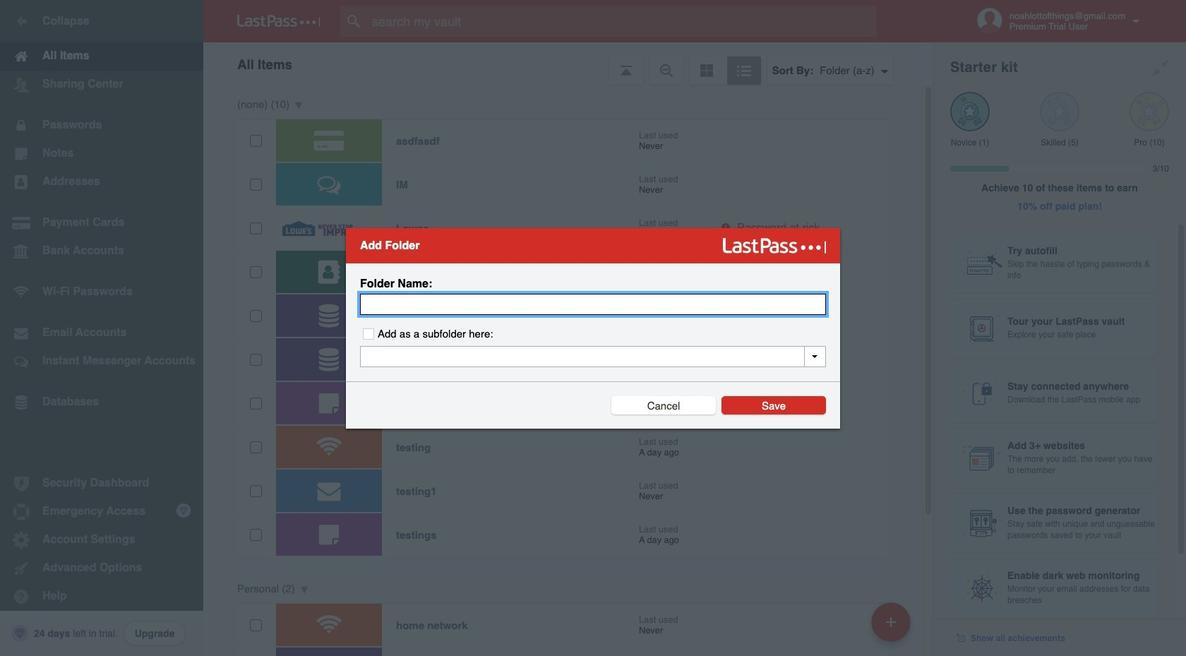 Task type: locate. For each thing, give the bounding box(es) containing it.
new item image
[[886, 617, 896, 627]]

lastpass image
[[237, 15, 321, 28]]

None text field
[[360, 293, 826, 315]]

vault options navigation
[[203, 42, 934, 85]]

dialog
[[346, 228, 841, 428]]

search my vault text field
[[340, 6, 905, 37]]



Task type: describe. For each thing, give the bounding box(es) containing it.
new item navigation
[[867, 598, 920, 656]]

main navigation navigation
[[0, 0, 203, 656]]

Search search field
[[340, 6, 905, 37]]



Task type: vqa. For each thing, say whether or not it's contained in the screenshot.
text field
yes



